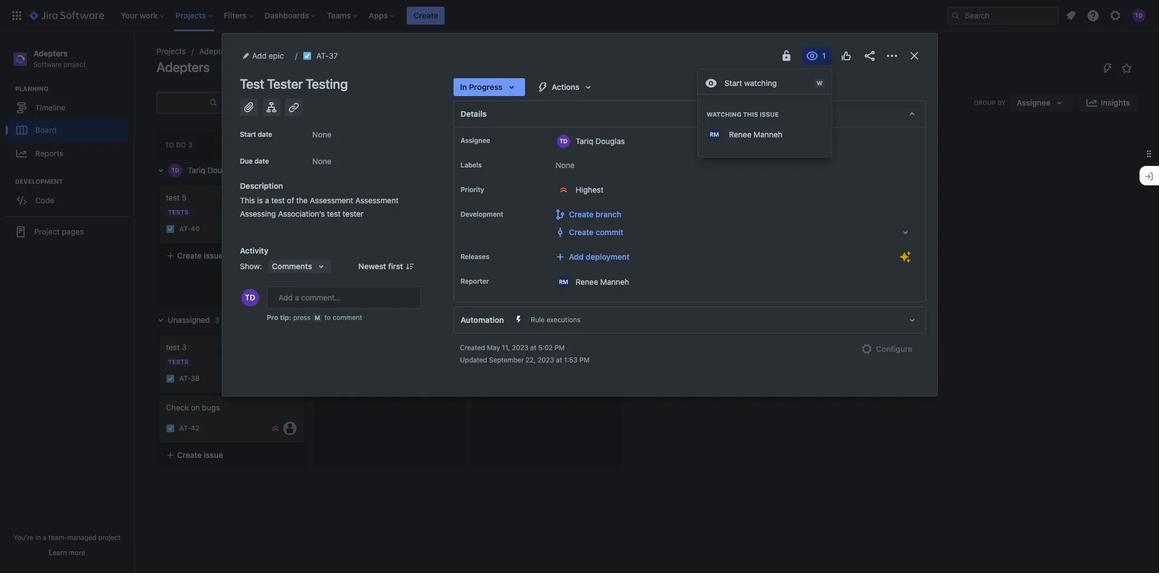 Task type: vqa. For each thing, say whether or not it's contained in the screenshot.
"See"
yes



Task type: describe. For each thing, give the bounding box(es) containing it.
5:02
[[538, 344, 553, 352]]

rule executions
[[531, 316, 581, 324]]

highest
[[576, 185, 604, 194]]

11,
[[502, 344, 510, 352]]

40
[[191, 225, 200, 233]]

create banner
[[0, 0, 1159, 31]]

adepters down projects link
[[156, 59, 210, 75]]

0 vertical spatial at
[[530, 344, 537, 352]]

planning group
[[6, 84, 134, 169]]

0 vertical spatial 2023
[[512, 344, 528, 352]]

create branch
[[569, 210, 622, 219]]

1 vertical spatial issues
[[221, 315, 244, 325]]

board link
[[6, 119, 128, 141]]

attach image
[[242, 101, 256, 114]]

code
[[35, 195, 54, 205]]

updated
[[460, 356, 487, 364]]

projects
[[156, 46, 186, 56]]

issues for see all done issues
[[565, 364, 588, 373]]

software
[[34, 60, 62, 69]]

project pages link
[[4, 221, 130, 243]]

this
[[743, 111, 758, 118]]

date for start date
[[258, 130, 272, 139]]

at-38
[[179, 375, 200, 383]]

manneh inside test tester testing dialog
[[600, 277, 629, 286]]

start date
[[240, 130, 272, 139]]

issues for tariq douglas 3 issues
[[248, 165, 271, 175]]

add a child issue image
[[265, 101, 278, 114]]

add deployment
[[569, 252, 630, 261]]

start watching
[[725, 78, 777, 87]]

test left tester
[[327, 209, 341, 218]]

bugs
[[202, 403, 220, 412]]

development
[[461, 210, 503, 218]]

star adepters image
[[1120, 61, 1134, 75]]

at-38 link
[[179, 374, 200, 384]]

progress inside dropdown button
[[469, 82, 503, 92]]

create button
[[407, 6, 445, 24]]

create branch link
[[551, 206, 900, 223]]

0 horizontal spatial progress
[[331, 141, 368, 149]]

due date
[[240, 157, 269, 165]]

details
[[461, 109, 487, 118]]

projects link
[[156, 45, 186, 58]]

of
[[287, 196, 294, 205]]

deployment
[[586, 252, 630, 261]]

you're in a team-managed project
[[13, 534, 121, 542]]

see all done issues
[[517, 364, 588, 373]]

reporter
[[461, 277, 489, 285]]

1 assignee: tariq douglas image from the top
[[441, 212, 454, 225]]

task image for at-42
[[166, 424, 175, 433]]

project pages
[[34, 227, 84, 236]]

the
[[296, 196, 308, 205]]

22,
[[526, 356, 536, 364]]

assessing
[[240, 209, 276, 218]]

in inside dropdown button
[[460, 82, 467, 92]]

renee manneh inside test tester testing dialog
[[576, 277, 629, 286]]

1 create issue button from the top
[[159, 246, 304, 266]]

to do element
[[165, 141, 195, 149]]

managed
[[67, 534, 96, 542]]

add for add epic
[[252, 51, 267, 60]]

a inside description this is a test of the assessment assessment assessing association's test tester
[[265, 196, 269, 205]]

renee inside test tester testing dialog
[[576, 277, 598, 286]]

1 vertical spatial tester
[[341, 193, 363, 202]]

at- for at-38 'link' on the left bottom of the page
[[179, 375, 191, 383]]

create commit
[[569, 227, 623, 237]]

check on bugs
[[166, 403, 220, 412]]

create for 1st the create issue button from the bottom
[[177, 450, 202, 460]]

test tester testing dialog
[[222, 34, 937, 396]]

49
[[348, 264, 357, 272]]

on
[[191, 403, 200, 412]]

add epic
[[252, 51, 284, 60]]

learn more
[[49, 549, 85, 557]]

newest first image
[[405, 262, 414, 271]]

at-49
[[337, 264, 357, 272]]

none for priority
[[556, 160, 575, 170]]

executions
[[547, 316, 581, 324]]

2 assignee: tariq douglas image from the top
[[441, 261, 454, 275]]

development
[[15, 178, 63, 185]]

this
[[240, 196, 255, 205]]

at- for at-49 link
[[337, 264, 348, 272]]

watching this issue group
[[698, 99, 832, 150]]

1 horizontal spatial testing
[[365, 193, 392, 202]]

0 vertical spatial at-37 link
[[316, 49, 338, 63]]

1 horizontal spatial 2023
[[538, 356, 554, 364]]

details element
[[453, 101, 926, 127]]

tariq douglas image
[[232, 94, 250, 112]]

37 for bottommost at-37 link
[[348, 214, 357, 222]]

you're
[[13, 534, 33, 542]]

1 vertical spatial issue
[[204, 251, 223, 260]]

pages
[[62, 227, 84, 236]]

automations menu button icon image
[[1101, 61, 1115, 75]]

at-49 link
[[337, 263, 357, 273]]

activity
[[240, 246, 268, 255]]

see all done issues link
[[499, 362, 595, 375]]

close image
[[908, 49, 921, 63]]

labels
[[461, 161, 482, 169]]

copy link to issue image
[[336, 51, 345, 60]]

highest image
[[271, 424, 280, 433]]

do
[[176, 141, 186, 149]]

description
[[240, 181, 283, 191]]

3 for test 3
[[182, 342, 187, 352]]

1 vertical spatial at-37 link
[[337, 214, 357, 223]]

0 vertical spatial done
[[480, 141, 499, 149]]

tariq douglas
[[576, 136, 625, 146]]

is
[[257, 196, 263, 205]]

add epic button
[[240, 49, 287, 63]]

at-42 link
[[179, 424, 199, 433]]

tariq for tariq douglas 3 issues
[[188, 165, 205, 175]]

learn
[[49, 549, 67, 557]]

to do
[[165, 141, 186, 149]]

show:
[[240, 261, 262, 271]]

at- for bottommost at-37 link
[[337, 214, 348, 222]]

42
[[191, 424, 199, 433]]

rule
[[531, 316, 545, 324]]

0 vertical spatial pm
[[555, 344, 565, 352]]

search image
[[951, 11, 960, 20]]

actions
[[552, 82, 580, 92]]

3 for unassigned 3 issues
[[215, 315, 219, 325]]

assignee: tariq douglas image
[[283, 222, 297, 236]]

description this is a test of the assessment assessment assessing association's test tester
[[240, 181, 401, 218]]

more
[[69, 549, 85, 557]]

add for add deployment
[[569, 252, 584, 261]]

all
[[533, 364, 541, 373]]

to
[[165, 141, 174, 149]]

branch
[[596, 210, 622, 219]]

september
[[489, 356, 524, 364]]

watching this issue
[[707, 111, 779, 118]]



Task type: locate. For each thing, give the bounding box(es) containing it.
2023 right 11,
[[512, 344, 528, 352]]

3 up description at the top left of page
[[241, 165, 246, 175]]

0 horizontal spatial assessment
[[310, 196, 353, 205]]

create inside create button
[[414, 10, 438, 20]]

0 horizontal spatial pm
[[555, 344, 565, 352]]

task image
[[303, 51, 312, 60], [323, 214, 332, 223], [323, 263, 332, 272], [166, 374, 175, 383]]

douglas for tariq douglas
[[596, 136, 625, 146]]

unassigned 3 issues
[[168, 315, 244, 325]]

1 vertical spatial in
[[322, 141, 329, 149]]

tester up link issues, web pages, and more icon on the left
[[267, 76, 303, 92]]

start for start date
[[240, 130, 256, 139]]

group
[[974, 99, 996, 106]]

development group
[[6, 177, 134, 215]]

to
[[324, 313, 331, 322]]

2 vertical spatial 3
[[182, 342, 187, 352]]

tariq
[[576, 136, 593, 146], [188, 165, 205, 175]]

1 create issue from the top
[[177, 251, 223, 260]]

renee manneh inside button
[[729, 130, 783, 139]]

none for description
[[312, 156, 331, 166]]

Add a comment… field
[[267, 287, 421, 309]]

0 vertical spatial renee
[[729, 130, 752, 139]]

37 for the topmost at-37 link
[[329, 51, 338, 60]]

issue right this
[[760, 111, 779, 118]]

2 horizontal spatial 3
[[241, 165, 246, 175]]

3 right unassigned
[[215, 315, 219, 325]]

done right all
[[543, 364, 563, 373]]

0 vertical spatial douglas
[[596, 136, 625, 146]]

0 horizontal spatial in progress
[[322, 141, 368, 149]]

tip:
[[280, 313, 291, 322]]

test tester testing up tester
[[323, 193, 392, 202]]

0 vertical spatial add
[[252, 51, 267, 60]]

at- down 5
[[179, 225, 191, 233]]

add left "deployment"
[[569, 252, 584, 261]]

code link
[[6, 190, 128, 212]]

0 vertical spatial 37
[[329, 51, 338, 60]]

tariq inside test tester testing dialog
[[576, 136, 593, 146]]

group by
[[974, 99, 1006, 106]]

share image
[[863, 49, 876, 63]]

at-37 right association's
[[337, 214, 357, 222]]

0 horizontal spatial add
[[252, 51, 267, 60]]

task image right epic at left top
[[303, 51, 312, 60]]

by
[[998, 99, 1006, 106]]

manneh
[[754, 130, 783, 139], [600, 277, 629, 286]]

1 vertical spatial test
[[323, 193, 339, 202]]

1 vertical spatial 2023
[[538, 356, 554, 364]]

Search field
[[947, 6, 1059, 24]]

reports link
[[6, 141, 128, 166]]

at- left the copy link to issue "icon" on the top
[[316, 51, 329, 60]]

1 vertical spatial test tester testing
[[323, 193, 392, 202]]

create for create branch link
[[569, 210, 594, 219]]

create issue down 40
[[177, 251, 223, 260]]

add deployment button
[[551, 248, 914, 266]]

1 vertical spatial assignee: tariq douglas image
[[441, 261, 454, 275]]

at left 1:53
[[556, 356, 562, 364]]

douglas up highest
[[596, 136, 625, 146]]

at-37 for bottommost at-37 link
[[337, 214, 357, 222]]

add
[[252, 51, 267, 60], [569, 252, 584, 261]]

newest first button
[[352, 260, 421, 273]]

at-37 for the topmost at-37 link
[[316, 51, 338, 60]]

adepters inside adepters software project
[[34, 49, 68, 58]]

douglas left due
[[208, 165, 237, 175]]

start inside test tester testing dialog
[[240, 130, 256, 139]]

1 horizontal spatial start
[[725, 78, 742, 87]]

project
[[34, 227, 60, 236]]

1 horizontal spatial renee manneh
[[729, 130, 783, 139]]

tester inside dialog
[[267, 76, 303, 92]]

manneh down this
[[754, 130, 783, 139]]

0 vertical spatial create issue
[[177, 251, 223, 260]]

create commit button
[[551, 223, 914, 241]]

1 horizontal spatial manneh
[[754, 130, 783, 139]]

at- down the check
[[179, 424, 191, 433]]

3
[[241, 165, 246, 175], [215, 315, 219, 325], [182, 342, 187, 352]]

renee down watching this issue
[[729, 130, 752, 139]]

add inside popup button
[[252, 51, 267, 60]]

adepters right projects
[[199, 46, 232, 56]]

renee manneh down add deployment at the top of the page
[[576, 277, 629, 286]]

0 vertical spatial test tester testing
[[240, 76, 348, 92]]

0 vertical spatial project
[[64, 60, 86, 69]]

project right software
[[64, 60, 86, 69]]

test down unassigned
[[166, 342, 180, 352]]

pm right 1:53
[[580, 356, 590, 364]]

2 task image from the top
[[166, 424, 175, 433]]

0 vertical spatial in progress
[[460, 82, 503, 92]]

a
[[265, 196, 269, 205], [43, 534, 47, 542]]

0 vertical spatial a
[[265, 196, 269, 205]]

1 horizontal spatial pm
[[580, 356, 590, 364]]

create inside create branch link
[[569, 210, 594, 219]]

1 horizontal spatial 37
[[348, 214, 357, 222]]

renee
[[729, 130, 752, 139], [576, 277, 598, 286]]

test tester testing inside dialog
[[240, 76, 348, 92]]

2 create issue button from the top
[[159, 445, 304, 465]]

profile image of tariq douglas image
[[241, 289, 259, 307]]

0 horizontal spatial douglas
[[208, 165, 237, 175]]

task image left tester
[[323, 214, 332, 223]]

1 vertical spatial 37
[[348, 214, 357, 222]]

insights button
[[1079, 94, 1137, 112]]

manneh down "deployment"
[[600, 277, 629, 286]]

at-37
[[316, 51, 338, 60], [337, 214, 357, 222]]

renee down add deployment at the top of the page
[[576, 277, 598, 286]]

1 horizontal spatial assessment
[[355, 196, 399, 205]]

adepters
[[199, 46, 232, 56], [34, 49, 68, 58], [156, 59, 210, 75]]

timeline
[[35, 103, 66, 112]]

1 vertical spatial at
[[556, 356, 562, 364]]

planning
[[15, 85, 48, 92]]

primary element
[[7, 0, 947, 31]]

in progress inside in progress dropdown button
[[460, 82, 503, 92]]

create for first the create issue button
[[177, 251, 202, 260]]

date right due
[[254, 157, 269, 165]]

2 assessment from the left
[[355, 196, 399, 205]]

1 vertical spatial at-37
[[337, 214, 357, 222]]

0 horizontal spatial a
[[43, 534, 47, 542]]

assignee
[[461, 136, 490, 145]]

test left the of in the top left of the page
[[271, 196, 285, 205]]

tester
[[267, 76, 303, 92], [341, 193, 363, 202]]

1 vertical spatial testing
[[365, 193, 392, 202]]

actions button
[[530, 78, 602, 96]]

0 horizontal spatial issues
[[221, 315, 244, 325]]

watching
[[707, 111, 742, 118]]

2 vertical spatial issue
[[204, 450, 223, 460]]

at- for at-42 link in the left bottom of the page
[[179, 424, 191, 433]]

issues down the profile image of tariq douglas
[[221, 315, 244, 325]]

create inside "create commit" popup button
[[569, 227, 594, 237]]

test
[[166, 193, 180, 202], [271, 196, 285, 205], [327, 209, 341, 218], [166, 342, 180, 352]]

date for due date
[[254, 157, 269, 165]]

testing inside test tester testing dialog
[[306, 76, 348, 92]]

at-37 link right epic at left top
[[316, 49, 338, 63]]

open create commit dropdown image
[[899, 226, 912, 239]]

renee manneh button
[[698, 122, 832, 147]]

issues right all
[[565, 364, 588, 373]]

at- inside test tester testing dialog
[[316, 51, 329, 60]]

test 3
[[166, 342, 187, 352]]

0 vertical spatial testing
[[306, 76, 348, 92]]

test
[[240, 76, 264, 92], [323, 193, 339, 202]]

epic
[[269, 51, 284, 60]]

1 vertical spatial add
[[569, 252, 584, 261]]

test left 5
[[166, 193, 180, 202]]

a right is
[[265, 196, 269, 205]]

comment
[[333, 313, 362, 322]]

done up labels
[[480, 141, 499, 149]]

issue left the activity
[[204, 251, 223, 260]]

0 vertical spatial progress
[[469, 82, 503, 92]]

team-
[[48, 534, 67, 542]]

0 vertical spatial test
[[240, 76, 264, 92]]

1 horizontal spatial 3
[[215, 315, 219, 325]]

at-37 inside test tester testing dialog
[[316, 51, 338, 60]]

at- for at-40 'link'
[[179, 225, 191, 233]]

0 horizontal spatial tariq
[[188, 165, 205, 175]]

releases
[[461, 253, 490, 261]]

1 vertical spatial renee
[[576, 277, 598, 286]]

1 horizontal spatial in
[[460, 82, 467, 92]]

1 horizontal spatial done
[[543, 364, 563, 373]]

at-
[[316, 51, 329, 60], [337, 214, 348, 222], [179, 225, 191, 233], [337, 264, 348, 272], [179, 375, 191, 383], [179, 424, 191, 433]]

douglas for tariq douglas 3 issues
[[208, 165, 237, 175]]

start for start watching
[[725, 78, 742, 87]]

Search this board text field
[[158, 93, 209, 113]]

1:53
[[564, 356, 578, 364]]

issue down bugs
[[204, 450, 223, 460]]

0 horizontal spatial at
[[530, 344, 537, 352]]

test tester testing
[[240, 76, 348, 92], [323, 193, 392, 202]]

create issue button down 40
[[159, 246, 304, 266]]

1 vertical spatial tariq
[[188, 165, 205, 175]]

issue inside watching this issue group
[[760, 111, 779, 118]]

at-40
[[179, 225, 200, 233]]

renee manneh down this
[[729, 130, 783, 139]]

manneh inside button
[[754, 130, 783, 139]]

in up details
[[460, 82, 467, 92]]

pm
[[555, 344, 565, 352], [580, 356, 590, 364]]

newest
[[359, 261, 386, 271]]

1 vertical spatial douglas
[[208, 165, 237, 175]]

assignee: tariq douglas image left the "development"
[[441, 212, 454, 225]]

0 vertical spatial issues
[[248, 165, 271, 175]]

unassigned image
[[283, 422, 297, 435]]

0 vertical spatial assignee: tariq douglas image
[[441, 212, 454, 225]]

automation element
[[453, 307, 926, 334]]

0 vertical spatial tester
[[267, 76, 303, 92]]

insights image
[[1085, 96, 1099, 110]]

0 horizontal spatial tester
[[267, 76, 303, 92]]

0 vertical spatial 3
[[241, 165, 246, 175]]

0 horizontal spatial manneh
[[600, 277, 629, 286]]

1 horizontal spatial tariq
[[576, 136, 593, 146]]

2 create issue from the top
[[177, 450, 223, 460]]

1 vertical spatial 3
[[215, 315, 219, 325]]

create for "create commit" popup button
[[569, 227, 594, 237]]

1 vertical spatial start
[[240, 130, 256, 139]]

1 horizontal spatial project
[[98, 534, 121, 542]]

0 horizontal spatial renee
[[576, 277, 598, 286]]

create issue down the 42
[[177, 450, 223, 460]]

test 5
[[166, 193, 187, 202]]

1 horizontal spatial progress
[[469, 82, 503, 92]]

1 horizontal spatial douglas
[[596, 136, 625, 146]]

in
[[460, 82, 467, 92], [322, 141, 329, 149]]

in up description this is a test of the assessment assessment assessing association's test tester
[[322, 141, 329, 149]]

link issues, web pages, and more image
[[287, 101, 300, 114]]

at- up the check
[[179, 375, 191, 383]]

0 vertical spatial at-37
[[316, 51, 338, 60]]

a right in
[[43, 534, 47, 542]]

at-40 link
[[179, 224, 200, 234]]

0 horizontal spatial 37
[[329, 51, 338, 60]]

no restrictions image
[[780, 49, 793, 63]]

pm right 5:02
[[555, 344, 565, 352]]

at- right association's
[[337, 214, 348, 222]]

2 horizontal spatial issues
[[565, 364, 588, 373]]

in progress
[[460, 82, 503, 92], [322, 141, 368, 149]]

1 assessment from the left
[[310, 196, 353, 205]]

assignee: tariq douglas image
[[441, 212, 454, 225], [441, 261, 454, 275]]

tester
[[343, 209, 364, 218]]

1 horizontal spatial at
[[556, 356, 562, 364]]

1 vertical spatial manneh
[[600, 277, 629, 286]]

add left epic at left top
[[252, 51, 267, 60]]

37 inside test tester testing dialog
[[329, 51, 338, 60]]

task image for at-49
[[323, 263, 332, 272]]

issue
[[760, 111, 779, 118], [204, 251, 223, 260], [204, 450, 223, 460]]

testing
[[306, 76, 348, 92], [365, 193, 392, 202]]

add inside dropdown button
[[569, 252, 584, 261]]

start up due
[[240, 130, 256, 139]]

0 vertical spatial issue
[[760, 111, 779, 118]]

renee inside button
[[729, 130, 752, 139]]

2023 down 5:02
[[538, 356, 554, 364]]

0 horizontal spatial done
[[480, 141, 499, 149]]

vote options: no one has voted for this issue yet. image
[[839, 49, 853, 63]]

1 vertical spatial in progress
[[322, 141, 368, 149]]

task image for at-37
[[323, 214, 332, 223]]

2023
[[512, 344, 528, 352], [538, 356, 554, 364]]

0 vertical spatial task image
[[166, 225, 175, 234]]

create issue
[[177, 251, 223, 260], [177, 450, 223, 460]]

timeline link
[[6, 97, 128, 119]]

0 horizontal spatial renee manneh
[[576, 277, 629, 286]]

0 vertical spatial manneh
[[754, 130, 783, 139]]

at-42
[[179, 424, 199, 433]]

at- for the topmost at-37 link
[[316, 51, 329, 60]]

task image
[[166, 225, 175, 234], [166, 424, 175, 433]]

0 horizontal spatial 2023
[[512, 344, 528, 352]]

commit
[[596, 227, 623, 237]]

tariq for tariq douglas
[[576, 136, 593, 146]]

task image for at-38
[[166, 374, 175, 383]]

issues up description at the top left of page
[[248, 165, 271, 175]]

created may 11, 2023 at 5:02 pm updated september 22, 2023 at 1:53 pm
[[460, 344, 590, 364]]

project inside adepters software project
[[64, 60, 86, 69]]

actions image
[[885, 49, 899, 63]]

adepters software project
[[34, 49, 86, 69]]

task image for at-40
[[166, 225, 175, 234]]

tariq up highest
[[576, 136, 593, 146]]

none
[[312, 130, 331, 139], [312, 156, 331, 166], [556, 160, 575, 170]]

tariq douglas 3 issues
[[188, 165, 271, 175]]

tariq down to do element
[[188, 165, 205, 175]]

tester up tester
[[341, 193, 363, 202]]

test tester testing up link issues, web pages, and more icon on the left
[[240, 76, 348, 92]]

0 vertical spatial in
[[460, 82, 467, 92]]

1 horizontal spatial renee
[[729, 130, 752, 139]]

1 vertical spatial project
[[98, 534, 121, 542]]

1 horizontal spatial tester
[[341, 193, 363, 202]]

0 horizontal spatial start
[[240, 130, 256, 139]]

date down add a child issue image
[[258, 130, 272, 139]]

create issue button down the 42
[[159, 445, 304, 465]]

task image left at-42 link in the left bottom of the page
[[166, 424, 175, 433]]

learn more button
[[49, 549, 85, 558]]

at- left the newest
[[337, 264, 348, 272]]

at-37 right epic at left top
[[316, 51, 338, 60]]

date
[[258, 130, 272, 139], [254, 157, 269, 165]]

0 horizontal spatial in
[[322, 141, 329, 149]]

0 vertical spatial renee manneh
[[729, 130, 783, 139]]

test right the
[[323, 193, 339, 202]]

newest first
[[359, 261, 403, 271]]

1 horizontal spatial in progress
[[460, 82, 503, 92]]

at-37 link right association's
[[337, 214, 357, 223]]

0 vertical spatial tariq
[[576, 136, 593, 146]]

at left 5:02
[[530, 344, 537, 352]]

1 vertical spatial progress
[[331, 141, 368, 149]]

1 horizontal spatial a
[[265, 196, 269, 205]]

task image left at-38 'link' on the left bottom of the page
[[166, 374, 175, 383]]

test up the tariq douglas image
[[240, 76, 264, 92]]

check
[[166, 403, 189, 412]]

0 vertical spatial create issue button
[[159, 246, 304, 266]]

0 vertical spatial start
[[725, 78, 742, 87]]

douglas inside test tester testing dialog
[[596, 136, 625, 146]]

pro
[[267, 313, 278, 322]]

3 down unassigned
[[182, 342, 187, 352]]

start left "watching"
[[725, 78, 742, 87]]

task image left at-49 link
[[323, 263, 332, 272]]

jira software image
[[29, 9, 104, 22], [29, 9, 104, 22]]

adepters up software
[[34, 49, 68, 58]]

1 horizontal spatial add
[[569, 252, 584, 261]]

at-37 link
[[316, 49, 338, 63], [337, 214, 357, 223]]

w
[[817, 79, 823, 86]]

test inside dialog
[[240, 76, 264, 92]]

douglas
[[596, 136, 625, 146], [208, 165, 237, 175]]

m
[[315, 314, 320, 321]]

1 task image from the top
[[166, 225, 175, 234]]

project right managed
[[98, 534, 121, 542]]

task image left at-40 'link'
[[166, 225, 175, 234]]

in
[[35, 534, 41, 542]]

0 horizontal spatial project
[[64, 60, 86, 69]]

pro tip: press m to comment
[[267, 313, 362, 322]]

assignee: tariq douglas image right 'newest first' image
[[441, 261, 454, 275]]

5
[[182, 193, 187, 202]]

1 vertical spatial date
[[254, 157, 269, 165]]

1 horizontal spatial test
[[323, 193, 339, 202]]

unassigned
[[168, 315, 210, 325]]

1 vertical spatial renee manneh
[[576, 277, 629, 286]]

0 horizontal spatial test
[[240, 76, 264, 92]]



